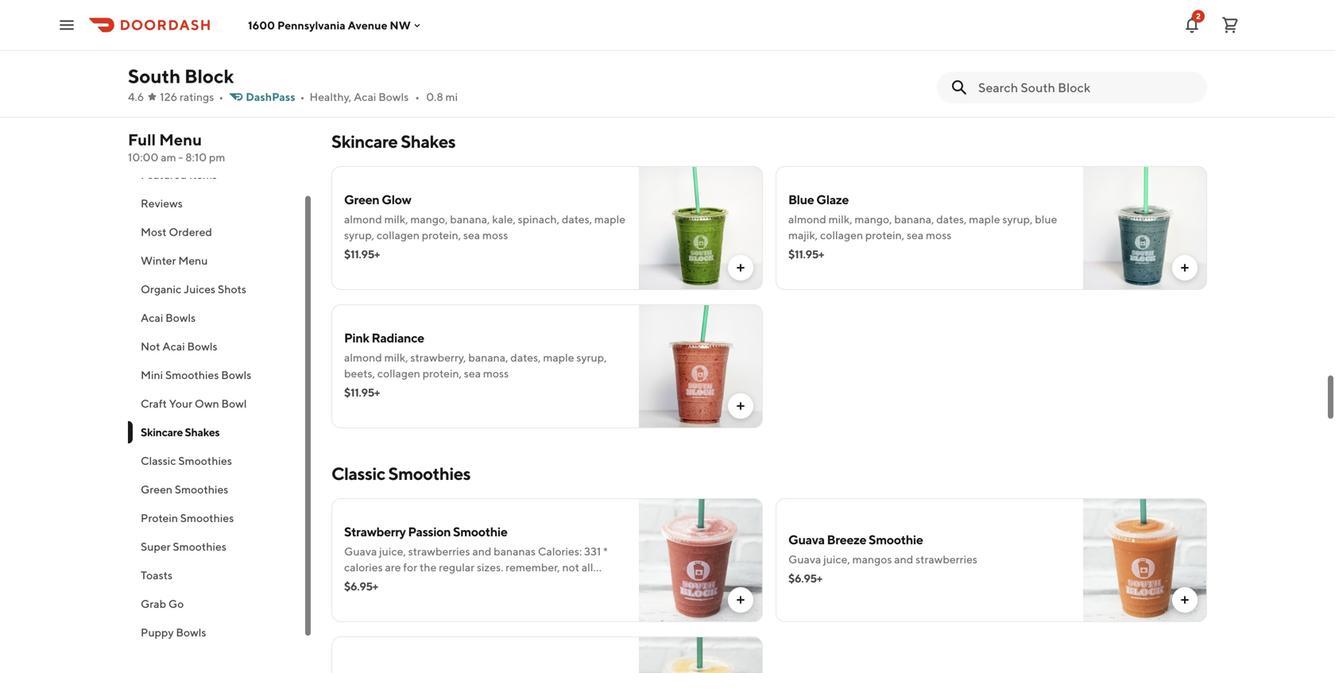 Task type: describe. For each thing, give the bounding box(es) containing it.
you!
[[547, 27, 576, 40]]

grab go button
[[128, 587, 312, 616]]

bananas
[[494, 545, 536, 558]]

bowls for mini
[[221, 366, 252, 379]]

strawberries inside strawberry passion smoothie guava juice, strawberries and bananas  calories: 331  * calories are for the regular sizes. remember, not all calories are created equal. we encourage you to eat real food and to count colors, not calories!
[[408, 545, 470, 558]]

dates, for blue glaze
[[937, 213, 967, 226]]

0 vertical spatial to
[[571, 577, 582, 590]]

mini smoothies bowls button
[[128, 358, 312, 387]]

organic juices shots button
[[128, 272, 312, 301]]

guava for guava breeze smoothie
[[789, 553, 822, 566]]

strawberry passion smoothie image
[[639, 499, 763, 623]]

collagen inside pink radiance almond milk, strawberry, banana, dates, maple syrup, beets, collagen protein, sea moss $11.95+
[[378, 367, 421, 380]]

smoothies for super smoothies button
[[173, 537, 227, 551]]

pennsylvania
[[277, 18, 346, 32]]

winter
[[141, 251, 176, 264]]

classic smoothies inside classic smoothies "button"
[[141, 452, 232, 465]]

am
[[161, 151, 176, 164]]

puppy bowls
[[141, 623, 206, 636]]

classic smoothies button
[[128, 444, 312, 473]]

green smoothies
[[141, 480, 229, 493]]

*
[[604, 545, 608, 558]]

healthy,
[[310, 90, 352, 103]]

maple inside green glow almond milk, mango, banana, kale, spinach, dates, maple syrup, collagen protein, sea moss $11.95+
[[595, 213, 626, 226]]

your for craft your own bowl
[[169, 394, 192, 407]]

ratings
[[180, 90, 214, 103]]

bowls for not
[[187, 337, 218, 350]]

majik,
[[789, 229, 818, 242]]

grab go
[[141, 595, 184, 608]]

pink radiance image
[[639, 305, 763, 429]]

strawberries inside guava breeze smoothie guava juice, mangos and strawberries $6.95+
[[916, 553, 978, 566]]

open menu image
[[57, 16, 76, 35]]

1600 pennsylvania avenue nw button
[[248, 18, 424, 32]]

mi
[[446, 90, 458, 103]]

smoothie for strawberry passion smoothie
[[453, 524, 508, 539]]

smoothies for protein smoothies button
[[180, 509, 234, 522]]

beets,
[[344, 367, 375, 380]]

includes
[[471, 6, 519, 21]]

spinach,
[[518, 213, 560, 226]]

smoothie for guava breeze smoothie
[[869, 532, 924, 547]]

syrup, inside green glow almond milk, mango, banana, kale, spinach, dates, maple syrup, collagen protein, sea moss $11.95+
[[344, 229, 375, 242]]

organic
[[141, 280, 182, 293]]

1 horizontal spatial not
[[563, 561, 580, 574]]

126
[[160, 90, 177, 103]]

sizes.
[[477, 561, 504, 574]]

acai bowls button
[[128, 301, 312, 330]]

juice, for strawberry
[[379, 545, 406, 558]]

1 vertical spatial skincare
[[141, 423, 183, 436]]

- for your
[[464, 6, 469, 21]]

$11.95+ inside pink radiance almond milk, strawberry, banana, dates, maple syrup, beets, collagen protein, sea moss $11.95+
[[344, 386, 380, 399]]

your
[[391, 27, 424, 40]]

organic juices shots
[[141, 280, 246, 293]]

0 horizontal spatial not
[[471, 593, 488, 606]]

dashpass
[[246, 90, 295, 103]]

green for smoothies
[[141, 480, 173, 493]]

moss inside pink radiance almond milk, strawberry, banana, dates, maple syrup, beets, collagen protein, sea moss $11.95+
[[483, 367, 509, 380]]

blue
[[789, 192, 815, 207]]

regular
[[439, 561, 475, 574]]

south
[[128, 65, 181, 87]]

1 are from the top
[[385, 561, 401, 574]]

be
[[530, 27, 545, 40]]

0 horizontal spatial skincare shakes
[[141, 423, 220, 436]]

breeze
[[827, 532, 867, 547]]

the
[[420, 561, 437, 574]]

protein smoothies
[[141, 509, 234, 522]]

your for craft your own bowl - includes organic granola create your own acai bowl! be you! $13.95
[[376, 6, 402, 21]]

create
[[344, 27, 389, 40]]

featured
[[141, 165, 187, 179]]

block
[[184, 65, 234, 87]]

all
[[582, 561, 594, 574]]

add item to cart image for blue glaze
[[1179, 262, 1192, 274]]

1 • from the left
[[219, 90, 224, 103]]

super
[[141, 537, 171, 551]]

winter menu
[[141, 251, 208, 264]]

passion
[[408, 524, 451, 539]]

south block
[[128, 65, 234, 87]]

you
[[550, 577, 569, 590]]

most ordered button
[[128, 215, 312, 244]]

2 calories from the top
[[344, 577, 383, 590]]

0.8
[[426, 90, 443, 103]]

$6.95+ inside guava breeze smoothie guava juice, mangos and strawberries $6.95+
[[789, 572, 823, 585]]

acai for healthy,
[[354, 90, 376, 103]]

winter menu button
[[128, 244, 312, 272]]

bowl!
[[489, 27, 528, 40]]

mini
[[141, 366, 163, 379]]

syrup, for radiance
[[577, 351, 607, 364]]

add item to cart image for strawberry passion smoothie
[[735, 594, 747, 607]]

almond for pink
[[344, 351, 382, 364]]

blue
[[1035, 213, 1058, 226]]

craft for craft your own bowl
[[141, 394, 167, 407]]

guava for strawberry passion smoothie
[[344, 545, 377, 558]]

glow
[[382, 192, 411, 207]]

moss for blue glaze
[[926, 229, 952, 242]]

0 horizontal spatial and
[[370, 593, 389, 606]]

milk, for glaze
[[829, 213, 853, 226]]

1 vertical spatial to
[[391, 593, 402, 606]]

craft your own bowl button
[[128, 387, 312, 415]]

almond for blue
[[789, 213, 827, 226]]

equal.
[[444, 577, 475, 590]]

sea for glaze
[[907, 229, 924, 242]]

granola
[[565, 6, 607, 21]]

smoothies for classic smoothies "button"
[[178, 452, 232, 465]]

glaze
[[817, 192, 849, 207]]

own
[[426, 27, 456, 40]]

2
[[1197, 12, 1201, 21]]

reviews button
[[128, 186, 312, 215]]

mango mania smoothie image
[[639, 637, 763, 673]]

classic inside "button"
[[141, 452, 176, 465]]

protein smoothies button
[[128, 501, 312, 530]]

created
[[403, 577, 442, 590]]

milk, for radiance
[[385, 351, 408, 364]]

acai for not
[[162, 337, 185, 350]]

0 items, open order cart image
[[1221, 16, 1240, 35]]

$11.95+ for green
[[344, 248, 380, 261]]

radiance
[[372, 330, 424, 345]]

1 vertical spatial acai
[[141, 309, 163, 322]]

8:10
[[185, 151, 207, 164]]

juices
[[184, 280, 216, 293]]

protein, inside pink radiance almond milk, strawberry, banana, dates, maple syrup, beets, collagen protein, sea moss $11.95+
[[423, 367, 462, 380]]

guava breeze smoothie image
[[1084, 499, 1208, 623]]

full menu 10:00 am - 8:10 pm
[[128, 130, 225, 164]]

sea for glow
[[463, 229, 480, 242]]

most ordered
[[141, 223, 212, 236]]

go
[[169, 595, 184, 608]]

2 are from the top
[[385, 577, 401, 590]]



Task type: vqa. For each thing, say whether or not it's contained in the screenshot.
engineering blog Link
no



Task type: locate. For each thing, give the bounding box(es) containing it.
0 vertical spatial bowl
[[433, 6, 461, 21]]

- inside full menu 10:00 am - 8:10 pm
[[178, 151, 183, 164]]

own up your
[[404, 6, 431, 21]]

guava inside strawberry passion smoothie guava juice, strawberries and bananas  calories: 331  * calories are for the regular sizes. remember, not all calories are created equal. we encourage you to eat real food and to count colors, not calories!
[[344, 545, 377, 558]]

to left count
[[391, 593, 402, 606]]

acai right not
[[162, 337, 185, 350]]

not
[[141, 337, 160, 350]]

milk, inside pink radiance almond milk, strawberry, banana, dates, maple syrup, beets, collagen protein, sea moss $11.95+
[[385, 351, 408, 364]]

sea inside pink radiance almond milk, strawberry, banana, dates, maple syrup, beets, collagen protein, sea moss $11.95+
[[464, 367, 481, 380]]

2 • from the left
[[300, 90, 305, 103]]

super smoothies
[[141, 537, 227, 551]]

1 horizontal spatial mango,
[[855, 213, 892, 226]]

0 horizontal spatial classic
[[141, 452, 176, 465]]

dates, inside blue glaze almond milk, mango, banana, dates, maple syrup, blue majik, collagen protein, sea moss $11.95+
[[937, 213, 967, 226]]

and right 'mangos'
[[895, 553, 914, 566]]

0 horizontal spatial skincare
[[141, 423, 183, 436]]

juice, inside strawberry passion smoothie guava juice, strawberries and bananas  calories: 331  * calories are for the regular sizes. remember, not all calories are created equal. we encourage you to eat real food and to count colors, not calories!
[[379, 545, 406, 558]]

- up acai
[[464, 6, 469, 21]]

1 horizontal spatial strawberries
[[916, 553, 978, 566]]

0 horizontal spatial $6.95+
[[344, 580, 378, 593]]

smoothies down protein smoothies
[[173, 537, 227, 551]]

and
[[473, 545, 492, 558], [895, 553, 914, 566], [370, 593, 389, 606]]

grab
[[141, 595, 166, 608]]

guava down strawberry
[[344, 545, 377, 558]]

to left eat at the bottom left of the page
[[571, 577, 582, 590]]

smoothies inside "button"
[[178, 452, 232, 465]]

• down "block"
[[219, 90, 224, 103]]

bowls inside button
[[176, 623, 206, 636]]

$11.95+ inside green glow almond milk, mango, banana, kale, spinach, dates, maple syrup, collagen protein, sea moss $11.95+
[[344, 248, 380, 261]]

green glow image
[[639, 166, 763, 290]]

0 horizontal spatial juice,
[[379, 545, 406, 558]]

strawberries up the
[[408, 545, 470, 558]]

strawberries right 'mangos'
[[916, 553, 978, 566]]

bowl up own
[[433, 6, 461, 21]]

mango, inside green glow almond milk, mango, banana, kale, spinach, dates, maple syrup, collagen protein, sea moss $11.95+
[[411, 213, 448, 226]]

classic up strawberry
[[332, 464, 385, 484]]

craft your own bowl - includes organic granola image
[[639, 0, 763, 96]]

almond inside pink radiance almond milk, strawberry, banana, dates, maple syrup, beets, collagen protein, sea moss $11.95+
[[344, 351, 382, 364]]

126 ratings •
[[160, 90, 224, 103]]

1 horizontal spatial syrup,
[[577, 351, 607, 364]]

strawberries
[[408, 545, 470, 558], [916, 553, 978, 566]]

syrup, inside pink radiance almond milk, strawberry, banana, dates, maple syrup, beets, collagen protein, sea moss $11.95+
[[577, 351, 607, 364]]

banana,
[[450, 213, 490, 226], [895, 213, 935, 226], [469, 351, 508, 364]]

shakes down craft your own bowl
[[185, 423, 220, 436]]

toasts
[[141, 566, 173, 579]]

1 vertical spatial green
[[141, 480, 173, 493]]

1 horizontal spatial •
[[300, 90, 305, 103]]

1 vertical spatial menu
[[178, 251, 208, 264]]

classic smoothies up strawberry
[[332, 464, 471, 484]]

1 horizontal spatial and
[[473, 545, 492, 558]]

1 horizontal spatial green
[[344, 192, 380, 207]]

your inside button
[[169, 394, 192, 407]]

mango,
[[411, 213, 448, 226], [855, 213, 892, 226]]

1 horizontal spatial craft
[[344, 6, 373, 21]]

nw
[[390, 18, 411, 32]]

2 horizontal spatial and
[[895, 553, 914, 566]]

protein, for blue glaze
[[866, 229, 905, 242]]

collagen
[[377, 229, 420, 242], [821, 229, 864, 242], [378, 367, 421, 380]]

own inside craft your own bowl - includes organic granola create your own acai bowl! be you! $13.95
[[404, 6, 431, 21]]

1 calories from the top
[[344, 561, 383, 574]]

milk, for glow
[[385, 213, 408, 226]]

0 horizontal spatial smoothie
[[453, 524, 508, 539]]

green up protein
[[141, 480, 173, 493]]

1 horizontal spatial -
[[464, 6, 469, 21]]

juice, inside guava breeze smoothie guava juice, mangos and strawberries $6.95+
[[824, 553, 851, 566]]

not down we
[[471, 593, 488, 606]]

0 vertical spatial green
[[344, 192, 380, 207]]

2 mango, from the left
[[855, 213, 892, 226]]

1 vertical spatial syrup,
[[344, 229, 375, 242]]

protein, inside blue glaze almond milk, mango, banana, dates, maple syrup, blue majik, collagen protein, sea moss $11.95+
[[866, 229, 905, 242]]

skincare shakes down the healthy, acai bowls • 0.8 mi
[[332, 131, 456, 152]]

we
[[477, 577, 492, 590]]

not acai bowls button
[[128, 330, 312, 358]]

0 vertical spatial calories
[[344, 561, 383, 574]]

$11.95+
[[344, 248, 380, 261], [789, 248, 824, 261], [344, 386, 380, 399]]

strawberry
[[344, 524, 406, 539]]

2 horizontal spatial syrup,
[[1003, 213, 1033, 226]]

- for menu
[[178, 151, 183, 164]]

0 vertical spatial syrup,
[[1003, 213, 1033, 226]]

moss inside blue glaze almond milk, mango, banana, dates, maple syrup, blue majik, collagen protein, sea moss $11.95+
[[926, 229, 952, 242]]

own for craft your own bowl
[[195, 394, 219, 407]]

mangos
[[853, 553, 892, 566]]

1 horizontal spatial maple
[[595, 213, 626, 226]]

and up the sizes.
[[473, 545, 492, 558]]

bowls up mini smoothies bowls
[[187, 337, 218, 350]]

1 horizontal spatial dates,
[[562, 213, 592, 226]]

banana, inside pink radiance almond milk, strawberry, banana, dates, maple syrup, beets, collagen protein, sea moss $11.95+
[[469, 351, 508, 364]]

items
[[189, 165, 217, 179]]

almond down glow
[[344, 213, 382, 226]]

maple inside blue glaze almond milk, mango, banana, dates, maple syrup, blue majik, collagen protein, sea moss $11.95+
[[969, 213, 1001, 226]]

shakes
[[401, 131, 456, 152], [185, 423, 220, 436]]

dates,
[[562, 213, 592, 226], [937, 213, 967, 226], [511, 351, 541, 364]]

juice,
[[379, 545, 406, 558], [824, 553, 851, 566]]

sea inside blue glaze almond milk, mango, banana, dates, maple syrup, blue majik, collagen protein, sea moss $11.95+
[[907, 229, 924, 242]]

kale,
[[492, 213, 516, 226]]

bowls for healthy,
[[379, 90, 409, 103]]

1 vertical spatial shakes
[[185, 423, 220, 436]]

avenue
[[348, 18, 388, 32]]

guava breeze smoothie guava juice, mangos and strawberries $6.95+
[[789, 532, 978, 585]]

own for craft your own bowl - includes organic granola create your own acai bowl! be you! $13.95
[[404, 6, 431, 21]]

1 horizontal spatial skincare
[[332, 131, 398, 152]]

strawberry,
[[411, 351, 466, 364]]

almond up beets,
[[344, 351, 382, 364]]

0 horizontal spatial -
[[178, 151, 183, 164]]

smoothies
[[165, 366, 219, 379], [178, 452, 232, 465], [388, 464, 471, 484], [175, 480, 229, 493], [180, 509, 234, 522], [173, 537, 227, 551]]

food
[[344, 593, 368, 606]]

add item to cart image
[[735, 262, 747, 274], [1179, 262, 1192, 274], [735, 594, 747, 607], [1179, 594, 1192, 607]]

classic smoothies up green smoothies
[[141, 452, 232, 465]]

4.6
[[128, 90, 144, 103]]

maple inside pink radiance almond milk, strawberry, banana, dates, maple syrup, beets, collagen protein, sea moss $11.95+
[[543, 351, 575, 364]]

0 horizontal spatial mango,
[[411, 213, 448, 226]]

0 horizontal spatial bowl
[[221, 394, 247, 407]]

to
[[571, 577, 582, 590], [391, 593, 402, 606]]

mango, inside blue glaze almond milk, mango, banana, dates, maple syrup, blue majik, collagen protein, sea moss $11.95+
[[855, 213, 892, 226]]

are left for
[[385, 561, 401, 574]]

• left 0.8
[[415, 90, 420, 103]]

green glow almond milk, mango, banana, kale, spinach, dates, maple syrup, collagen protein, sea moss $11.95+
[[344, 192, 626, 261]]

almond up majik,
[[789, 213, 827, 226]]

sea
[[463, 229, 480, 242], [907, 229, 924, 242], [464, 367, 481, 380]]

mango, for glaze
[[855, 213, 892, 226]]

banana, inside green glow almond milk, mango, banana, kale, spinach, dates, maple syrup, collagen protein, sea moss $11.95+
[[450, 213, 490, 226]]

own down mini smoothies bowls
[[195, 394, 219, 407]]

-
[[464, 6, 469, 21], [178, 151, 183, 164]]

organic
[[521, 6, 563, 21]]

banana, for glow
[[450, 213, 490, 226]]

1 horizontal spatial your
[[376, 6, 402, 21]]

shots
[[218, 280, 246, 293]]

green left glow
[[344, 192, 380, 207]]

featured items
[[141, 165, 217, 179]]

0 vertical spatial -
[[464, 6, 469, 21]]

0 horizontal spatial syrup,
[[344, 229, 375, 242]]

milk, down 'radiance' in the left of the page
[[385, 351, 408, 364]]

1600
[[248, 18, 275, 32]]

and inside guava breeze smoothie guava juice, mangos and strawberries $6.95+
[[895, 553, 914, 566]]

maple for pink radiance
[[543, 351, 575, 364]]

0 horizontal spatial your
[[169, 394, 192, 407]]

your up your
[[376, 6, 402, 21]]

your inside craft your own bowl - includes organic granola create your own acai bowl! be you! $13.95
[[376, 6, 402, 21]]

0 horizontal spatial strawberries
[[408, 545, 470, 558]]

$11.95+ for blue
[[789, 248, 824, 261]]

smoothies up green smoothies button
[[178, 452, 232, 465]]

classic
[[141, 452, 176, 465], [332, 464, 385, 484]]

dates, inside green glow almond milk, mango, banana, kale, spinach, dates, maple syrup, collagen protein, sea moss $11.95+
[[562, 213, 592, 226]]

skincare down the healthy, acai bowls • 0.8 mi
[[332, 131, 398, 152]]

1 vertical spatial bowl
[[221, 394, 247, 407]]

collagen for green glow
[[377, 229, 420, 242]]

0 horizontal spatial green
[[141, 480, 173, 493]]

1 horizontal spatial smoothie
[[869, 532, 924, 547]]

2 horizontal spatial dates,
[[937, 213, 967, 226]]

dashpass •
[[246, 90, 305, 103]]

menu for winter
[[178, 251, 208, 264]]

your
[[376, 6, 402, 21], [169, 394, 192, 407]]

calories
[[344, 561, 383, 574], [344, 577, 383, 590]]

add item to cart image
[[735, 400, 747, 413]]

craft down mini
[[141, 394, 167, 407]]

banana, inside blue glaze almond milk, mango, banana, dates, maple syrup, blue majik, collagen protein, sea moss $11.95+
[[895, 213, 935, 226]]

2 vertical spatial syrup,
[[577, 351, 607, 364]]

0 horizontal spatial dates,
[[511, 351, 541, 364]]

milk, inside blue glaze almond milk, mango, banana, dates, maple syrup, blue majik, collagen protein, sea moss $11.95+
[[829, 213, 853, 226]]

mango, for glow
[[411, 213, 448, 226]]

craft for craft your own bowl - includes organic granola create your own acai bowl! be you! $13.95
[[344, 6, 373, 21]]

0 vertical spatial your
[[376, 6, 402, 21]]

protein,
[[422, 229, 461, 242], [866, 229, 905, 242], [423, 367, 462, 380]]

2 horizontal spatial maple
[[969, 213, 1001, 226]]

2 vertical spatial acai
[[162, 337, 185, 350]]

acai bowls
[[141, 309, 196, 322]]

bowl for craft your own bowl
[[221, 394, 247, 407]]

own inside button
[[195, 394, 219, 407]]

1 vertical spatial are
[[385, 577, 401, 590]]

blue glaze image
[[1084, 166, 1208, 290]]

$11.95+ inside blue glaze almond milk, mango, banana, dates, maple syrup, blue majik, collagen protein, sea moss $11.95+
[[789, 248, 824, 261]]

toasts button
[[128, 559, 312, 587]]

calories!
[[490, 593, 533, 606]]

1 vertical spatial your
[[169, 394, 192, 407]]

strawberry passion smoothie guava juice, strawberries and bananas  calories: 331  * calories are for the regular sizes. remember, not all calories are created equal. we encourage you to eat real food and to count colors, not calories!
[[344, 524, 621, 606]]

juice, up for
[[379, 545, 406, 558]]

and for guava breeze smoothie
[[895, 553, 914, 566]]

milk, inside green glow almond milk, mango, banana, kale, spinach, dates, maple syrup, collagen protein, sea moss $11.95+
[[385, 213, 408, 226]]

Item Search search field
[[979, 79, 1195, 96]]

moss for green glow
[[483, 229, 508, 242]]

smoothie inside guava breeze smoothie guava juice, mangos and strawberries $6.95+
[[869, 532, 924, 547]]

0 horizontal spatial shakes
[[185, 423, 220, 436]]

smoothie up 'mangos'
[[869, 532, 924, 547]]

skincare down craft your own bowl
[[141, 423, 183, 436]]

syrup, for glaze
[[1003, 213, 1033, 226]]

smoothie
[[453, 524, 508, 539], [869, 532, 924, 547]]

are left 'created'
[[385, 577, 401, 590]]

craft your own bowl - includes organic granola create your own acai bowl! be you! $13.95
[[344, 6, 607, 59]]

milk,
[[385, 213, 408, 226], [829, 213, 853, 226], [385, 351, 408, 364]]

acai
[[459, 27, 486, 40]]

your down mini smoothies bowls
[[169, 394, 192, 407]]

juice, for guava
[[824, 553, 851, 566]]

add item to cart image for guava breeze smoothie
[[1179, 594, 1192, 607]]

moss inside green glow almond milk, mango, banana, kale, spinach, dates, maple syrup, collagen protein, sea moss $11.95+
[[483, 229, 508, 242]]

and right the food
[[370, 593, 389, 606]]

guava left 'mangos'
[[789, 553, 822, 566]]

0 vertical spatial skincare
[[332, 131, 398, 152]]

• left healthy,
[[300, 90, 305, 103]]

•
[[219, 90, 224, 103], [300, 90, 305, 103], [415, 90, 420, 103]]

smoothies up craft your own bowl
[[165, 366, 219, 379]]

healthy, acai bowls • 0.8 mi
[[310, 90, 458, 103]]

classic smoothies
[[141, 452, 232, 465], [332, 464, 471, 484]]

craft inside button
[[141, 394, 167, 407]]

for
[[403, 561, 418, 574]]

1600 pennsylvania avenue nw
[[248, 18, 411, 32]]

skincare
[[332, 131, 398, 152], [141, 423, 183, 436]]

and for strawberry passion smoothie
[[473, 545, 492, 558]]

juice, down breeze
[[824, 553, 851, 566]]

1 vertical spatial -
[[178, 151, 183, 164]]

dates, for pink radiance
[[511, 351, 541, 364]]

add item to cart image for green glow
[[735, 262, 747, 274]]

skincare shakes
[[332, 131, 456, 152], [141, 423, 220, 436]]

1 vertical spatial calories
[[344, 577, 383, 590]]

smoothie up the sizes.
[[453, 524, 508, 539]]

1 horizontal spatial own
[[404, 6, 431, 21]]

1 horizontal spatial classic smoothies
[[332, 464, 471, 484]]

protein, for green glow
[[422, 229, 461, 242]]

not acai bowls
[[141, 337, 218, 350]]

classic up green smoothies
[[141, 452, 176, 465]]

0 vertical spatial not
[[563, 561, 580, 574]]

craft up the create
[[344, 6, 373, 21]]

- right the am
[[178, 151, 183, 164]]

1 mango, from the left
[[411, 213, 448, 226]]

- inside craft your own bowl - includes organic granola create your own acai bowl! be you! $13.95
[[464, 6, 469, 21]]

0 vertical spatial shakes
[[401, 131, 456, 152]]

1 vertical spatial own
[[195, 394, 219, 407]]

0 horizontal spatial maple
[[543, 351, 575, 364]]

banana, for glaze
[[895, 213, 935, 226]]

maple for blue glaze
[[969, 213, 1001, 226]]

collagen down glaze
[[821, 229, 864, 242]]

syrup, inside blue glaze almond milk, mango, banana, dates, maple syrup, blue majik, collagen protein, sea moss $11.95+
[[1003, 213, 1033, 226]]

smoothies down green smoothies button
[[180, 509, 234, 522]]

0 horizontal spatial own
[[195, 394, 219, 407]]

bowls left 0.8
[[379, 90, 409, 103]]

green for glow
[[344, 192, 380, 207]]

smoothies up passion
[[388, 464, 471, 484]]

sea inside green glow almond milk, mango, banana, kale, spinach, dates, maple syrup, collagen protein, sea moss $11.95+
[[463, 229, 480, 242]]

own
[[404, 6, 431, 21], [195, 394, 219, 407]]

1 horizontal spatial bowl
[[433, 6, 461, 21]]

craft inside craft your own bowl - includes organic granola create your own acai bowl! be you! $13.95
[[344, 6, 373, 21]]

collagen inside green glow almond milk, mango, banana, kale, spinach, dates, maple syrup, collagen protein, sea moss $11.95+
[[377, 229, 420, 242]]

bowl down mini smoothies bowls button
[[221, 394, 247, 407]]

almond inside blue glaze almond milk, mango, banana, dates, maple syrup, blue majik, collagen protein, sea moss $11.95+
[[789, 213, 827, 226]]

1 vertical spatial skincare shakes
[[141, 423, 220, 436]]

smoothie inside strawberry passion smoothie guava juice, strawberries and bananas  calories: 331  * calories are for the regular sizes. remember, not all calories are created equal. we encourage you to eat real food and to count colors, not calories!
[[453, 524, 508, 539]]

collagen inside blue glaze almond milk, mango, banana, dates, maple syrup, blue majik, collagen protein, sea moss $11.95+
[[821, 229, 864, 242]]

menu up the am
[[159, 130, 202, 149]]

puppy
[[141, 623, 174, 636]]

are
[[385, 561, 401, 574], [385, 577, 401, 590]]

green inside button
[[141, 480, 173, 493]]

collagen down glow
[[377, 229, 420, 242]]

almond for green
[[344, 213, 382, 226]]

green inside green glow almond milk, mango, banana, kale, spinach, dates, maple syrup, collagen protein, sea moss $11.95+
[[344, 192, 380, 207]]

0 vertical spatial craft
[[344, 6, 373, 21]]

0 horizontal spatial •
[[219, 90, 224, 103]]

1 vertical spatial craft
[[141, 394, 167, 407]]

acai right healthy,
[[354, 90, 376, 103]]

blue glaze almond milk, mango, banana, dates, maple syrup, blue majik, collagen protein, sea moss $11.95+
[[789, 192, 1058, 261]]

shakes down 0.8
[[401, 131, 456, 152]]

1 horizontal spatial skincare shakes
[[332, 131, 456, 152]]

skincare shakes down craft your own bowl
[[141, 423, 220, 436]]

0 vertical spatial own
[[404, 6, 431, 21]]

bowls down not acai bowls button
[[221, 366, 252, 379]]

0 vertical spatial are
[[385, 561, 401, 574]]

bowls down go
[[176, 623, 206, 636]]

0 horizontal spatial to
[[391, 593, 402, 606]]

calories:
[[538, 545, 582, 558]]

protein, inside green glow almond milk, mango, banana, kale, spinach, dates, maple syrup, collagen protein, sea moss $11.95+
[[422, 229, 461, 242]]

smoothies for mini smoothies bowls button
[[165, 366, 219, 379]]

0 vertical spatial acai
[[354, 90, 376, 103]]

1 vertical spatial not
[[471, 593, 488, 606]]

0 vertical spatial menu
[[159, 130, 202, 149]]

protein
[[141, 509, 178, 522]]

pm
[[209, 151, 225, 164]]

dates, inside pink radiance almond milk, strawberry, banana, dates, maple syrup, beets, collagen protein, sea moss $11.95+
[[511, 351, 541, 364]]

puppy bowls button
[[128, 616, 312, 644]]

encourage
[[494, 577, 548, 590]]

menu inside full menu 10:00 am - 8:10 pm
[[159, 130, 202, 149]]

milk, down glow
[[385, 213, 408, 226]]

3 • from the left
[[415, 90, 420, 103]]

collagen down 'radiance' in the left of the page
[[378, 367, 421, 380]]

not left all
[[563, 561, 580, 574]]

milk, down glaze
[[829, 213, 853, 226]]

1 horizontal spatial classic
[[332, 464, 385, 484]]

moss
[[483, 229, 508, 242], [926, 229, 952, 242], [483, 367, 509, 380]]

real
[[603, 577, 621, 590]]

notification bell image
[[1183, 16, 1202, 35]]

1 horizontal spatial shakes
[[401, 131, 456, 152]]

smoothies for green smoothies button
[[175, 480, 229, 493]]

smoothies up protein smoothies
[[175, 480, 229, 493]]

craft your own bowl
[[141, 394, 247, 407]]

menu up organic juices shots
[[178, 251, 208, 264]]

collagen for blue glaze
[[821, 229, 864, 242]]

1 horizontal spatial to
[[571, 577, 582, 590]]

eat
[[584, 577, 600, 590]]

syrup,
[[1003, 213, 1033, 226], [344, 229, 375, 242], [577, 351, 607, 364]]

0 horizontal spatial craft
[[141, 394, 167, 407]]

acai up not
[[141, 309, 163, 322]]

bowl inside craft your own bowl - includes organic granola create your own acai bowl! be you! $13.95
[[433, 6, 461, 21]]

2 horizontal spatial •
[[415, 90, 420, 103]]

pink
[[344, 330, 369, 345]]

bowl for craft your own bowl - includes organic granola create your own acai bowl! be you! $13.95
[[433, 6, 461, 21]]

menu for full
[[159, 130, 202, 149]]

1 horizontal spatial $6.95+
[[789, 572, 823, 585]]

0 horizontal spatial classic smoothies
[[141, 452, 232, 465]]

ordered
[[169, 223, 212, 236]]

menu inside button
[[178, 251, 208, 264]]

almond inside green glow almond milk, mango, banana, kale, spinach, dates, maple syrup, collagen protein, sea moss $11.95+
[[344, 213, 382, 226]]

1 horizontal spatial juice,
[[824, 553, 851, 566]]

bowls up 'not acai bowls'
[[166, 309, 196, 322]]

banana, for radiance
[[469, 351, 508, 364]]

guava left breeze
[[789, 532, 825, 547]]

0 vertical spatial skincare shakes
[[332, 131, 456, 152]]

bowl inside button
[[221, 394, 247, 407]]



